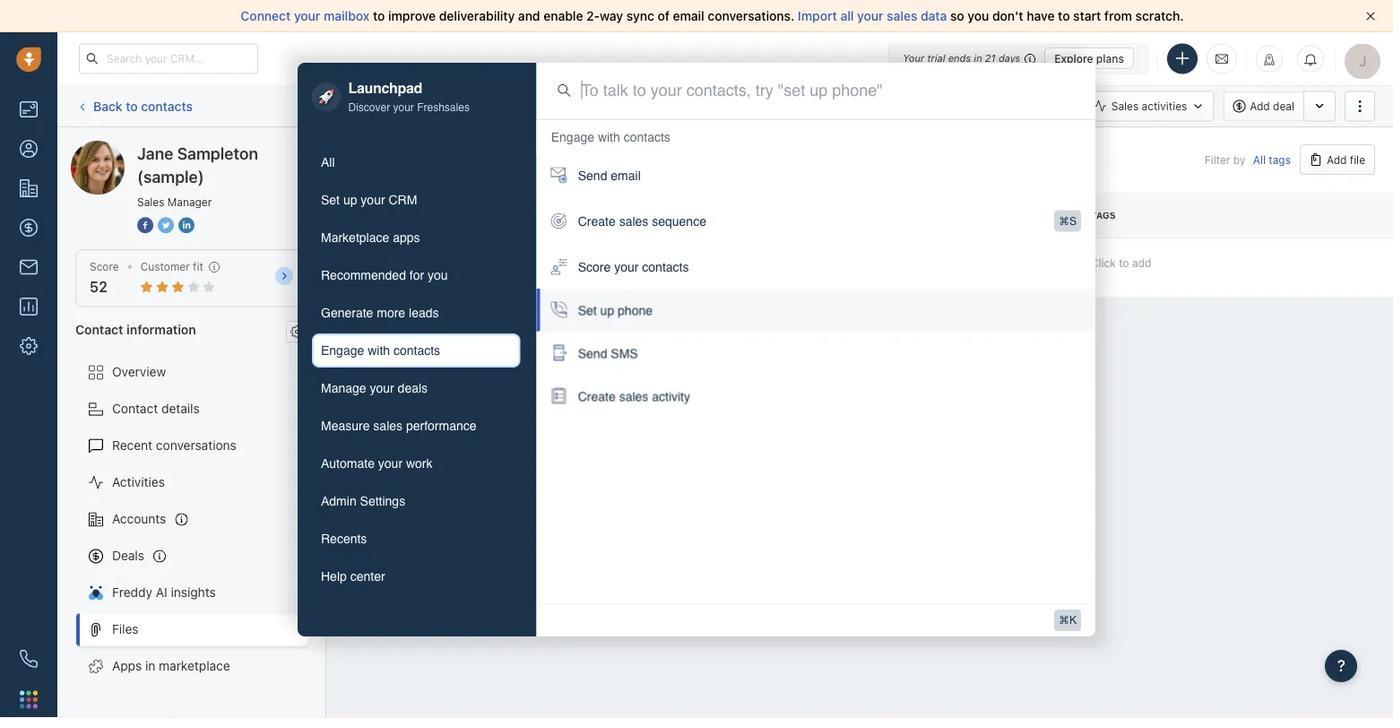 Task type: describe. For each thing, give the bounding box(es) containing it.
to right mailbox
[[373, 9, 385, 23]]

how
[[386, 259, 409, 272]]

automate your work
[[321, 456, 433, 471]]

your inside the list of options list box
[[614, 260, 639, 274]]

manage
[[321, 381, 366, 395]]

freddy ai insights
[[112, 585, 216, 600]]

sales manager
[[137, 195, 212, 208]]

enable
[[544, 9, 583, 23]]

add deal
[[1250, 100, 1295, 112]]

overview
[[112, 365, 166, 379]]

(sample)
[[137, 167, 204, 186]]

send for send sms
[[578, 346, 607, 360]]

files
[[461, 259, 483, 272]]

help center
[[321, 569, 385, 584]]

1 horizontal spatial you
[[968, 9, 989, 23]]

automate
[[321, 456, 375, 471]]

more
[[377, 306, 405, 320]]

⌘ s
[[1059, 215, 1077, 227]]

crm
[[389, 193, 417, 207]]

customer
[[141, 260, 190, 273]]

plans
[[1096, 52, 1124, 65]]

create for create sales activity
[[578, 389, 616, 403]]

engage with contacts button
[[312, 334, 521, 368]]

engage inside button
[[321, 343, 364, 358]]

for
[[410, 268, 424, 282]]

center
[[350, 569, 385, 584]]

contacts inside heading
[[624, 130, 671, 144]]

1 horizontal spatial click
[[1091, 256, 1116, 269]]

sms inside the list of options list box
[[611, 346, 638, 360]]

way
[[600, 9, 623, 23]]

call button
[[736, 91, 791, 121]]

start
[[1073, 9, 1101, 23]]

your right the all
[[857, 9, 884, 23]]

accounts
[[112, 512, 166, 526]]

press-command-k-to-open-and-close element
[[1054, 609, 1081, 631]]

freddy
[[112, 585, 152, 600]]

work
[[406, 456, 433, 471]]

fit
[[193, 260, 203, 273]]

leads
[[409, 306, 439, 320]]

to left add
[[1119, 256, 1129, 269]]

email
[[690, 100, 717, 113]]

1 horizontal spatial all
[[1253, 153, 1266, 166]]

add
[[1132, 256, 1152, 269]]

help
[[321, 569, 347, 584]]

generate
[[321, 306, 373, 320]]

available.
[[691, 100, 739, 112]]

john smith
[[664, 261, 721, 274]]

deals
[[398, 381, 428, 395]]

from
[[1105, 9, 1132, 23]]

back to contacts link
[[75, 92, 194, 120]]

apps
[[393, 230, 420, 245]]

create sales activity
[[578, 389, 690, 403]]

to left the refresh. at the right top
[[770, 100, 780, 112]]

contacts inside button
[[394, 343, 440, 358]]

sms inside button
[[857, 100, 881, 113]]

click inside updates available. click to refresh. link
[[742, 100, 767, 112]]

discover
[[348, 101, 390, 114]]

contact for contact information
[[75, 322, 123, 336]]

sampleton
[[177, 143, 258, 163]]

updates
[[646, 100, 688, 112]]

0 vertical spatial email
[[673, 9, 705, 23]]

freshsales
[[417, 101, 470, 114]]

twitter circled image
[[158, 215, 174, 234]]

mng settings image
[[291, 325, 303, 338]]

launchpad
[[348, 79, 422, 96]]

your
[[903, 52, 925, 64]]

mailbox
[[324, 9, 370, 23]]

recent
[[112, 438, 153, 453]]

email inside the list of options list box
[[611, 168, 641, 183]]

s
[[1070, 215, 1077, 227]]

tab list containing all
[[312, 145, 521, 594]]

recent conversations
[[112, 438, 237, 453]]

sales for sequence
[[619, 214, 649, 228]]

automate your work button
[[312, 447, 521, 481]]

settings
[[360, 494, 405, 508]]

activities
[[1142, 100, 1187, 112]]

insights
[[171, 585, 216, 600]]

manage your deals button
[[312, 371, 521, 405]]

john
[[664, 261, 689, 274]]

trial
[[927, 52, 946, 64]]

activities
[[112, 475, 165, 490]]

contact details
[[112, 401, 200, 416]]

sales for sales activities
[[1112, 100, 1139, 112]]

score for your
[[578, 260, 611, 274]]

your left mailbox
[[294, 9, 320, 23]]

apps in marketplace
[[112, 659, 230, 673]]

measure
[[321, 419, 370, 433]]

explore
[[1055, 52, 1094, 65]]

how to attach files to contacts? link
[[386, 258, 550, 277]]

engage with contacts heading inside the list of options list box
[[551, 128, 671, 146]]

files
[[112, 622, 139, 637]]

apps
[[112, 659, 142, 673]]

conversations.
[[708, 9, 795, 23]]

phone image
[[20, 650, 38, 668]]

explore plans
[[1055, 52, 1124, 65]]

email button
[[663, 91, 727, 121]]

your trial ends in 21 days
[[903, 52, 1021, 64]]

generate more leads button
[[312, 296, 521, 330]]

create for create sales sequence
[[578, 214, 616, 228]]

owner
[[664, 210, 700, 221]]

add for add file
[[1327, 153, 1347, 166]]

your inside button
[[370, 381, 394, 395]]

engage with contacts inside the list of options list box
[[551, 130, 671, 144]]

deals
[[112, 548, 144, 563]]

your up name
[[361, 193, 385, 207]]



Task type: locate. For each thing, give the bounding box(es) containing it.
0 vertical spatial sales
[[1112, 100, 1139, 112]]

To talk to your contacts, try "set up phone" field
[[582, 79, 1074, 102]]

sales for performance
[[373, 419, 403, 433]]

1 vertical spatial sms
[[611, 346, 638, 360]]

filter by all tags
[[1205, 153, 1291, 166]]

click to add
[[1091, 256, 1152, 269]]

sms down set up phone
[[611, 346, 638, 360]]

0 horizontal spatial in
[[145, 659, 155, 673]]

your down launchpad
[[393, 101, 414, 114]]

score up set up phone
[[578, 260, 611, 274]]

2 send from the top
[[578, 346, 607, 360]]

all tags link
[[1253, 153, 1291, 166]]

to right 'files' at left
[[486, 259, 496, 272]]

up for phone
[[600, 303, 614, 317]]

updates available. click to refresh. link
[[620, 89, 831, 123]]

sales left "activity"
[[619, 389, 649, 403]]

ends
[[948, 52, 971, 64]]

add left "file"
[[1327, 153, 1347, 166]]

tab list
[[312, 145, 521, 594]]

add file
[[1327, 153, 1366, 166]]

score your contacts
[[578, 260, 689, 274]]

of
[[658, 9, 670, 23]]

⌘ for k
[[1059, 614, 1070, 626]]

1 vertical spatial set
[[578, 303, 597, 317]]

sales
[[887, 9, 918, 23], [619, 214, 649, 228], [619, 389, 649, 403], [373, 419, 403, 433]]

1 horizontal spatial email
[[673, 9, 705, 23]]

1 horizontal spatial score
[[578, 260, 611, 274]]

attach
[[425, 259, 458, 272]]

tags
[[1091, 210, 1116, 220]]

0 horizontal spatial all
[[321, 155, 335, 170]]

set up send sms
[[578, 303, 597, 317]]

engage with contacts heading
[[551, 128, 671, 146], [551, 128, 671, 146]]

engage with contacts inside button
[[321, 343, 440, 358]]

email
[[673, 9, 705, 23], [611, 168, 641, 183]]

sales left the data
[[887, 9, 918, 23]]

engage inside heading
[[551, 130, 594, 144]]

2 create from the top
[[578, 389, 616, 403]]

sales for activity
[[619, 389, 649, 403]]

contact information
[[75, 322, 196, 336]]

data
[[921, 9, 947, 23]]

1 vertical spatial in
[[145, 659, 155, 673]]

explore plans link
[[1045, 48, 1134, 69]]

you inside button
[[428, 268, 448, 282]]

in left 21 at the right of the page
[[974, 52, 982, 64]]

generate more leads
[[321, 306, 439, 320]]

call link
[[736, 91, 791, 121]]

facebook circled image
[[137, 215, 153, 234]]

0 vertical spatial sms
[[857, 100, 881, 113]]

1 vertical spatial up
[[600, 303, 614, 317]]

0 vertical spatial click
[[742, 100, 767, 112]]

list of options list box
[[537, 119, 1096, 418]]

close image
[[1366, 12, 1375, 21]]

you right "for"
[[428, 268, 448, 282]]

0 vertical spatial create
[[578, 214, 616, 228]]

to left "start"
[[1058, 9, 1070, 23]]

name
[[344, 210, 372, 221]]

all
[[841, 9, 854, 23]]

phone element
[[11, 641, 47, 677]]

contact down 52
[[75, 322, 123, 336]]

performance
[[406, 419, 477, 433]]

you
[[968, 9, 989, 23], [428, 268, 448, 282]]

add left deal
[[1250, 100, 1270, 112]]

0 vertical spatial add
[[1250, 100, 1270, 112]]

sales up facebook circled icon
[[137, 195, 164, 208]]

your left deals
[[370, 381, 394, 395]]

0 horizontal spatial email
[[611, 168, 641, 183]]

1 horizontal spatial up
[[600, 303, 614, 317]]

marketplace apps button
[[312, 221, 521, 255]]

0 horizontal spatial click
[[742, 100, 767, 112]]

updates available. click to refresh.
[[646, 100, 822, 112]]

manager
[[168, 195, 212, 208]]

freshworks switcher image
[[20, 691, 38, 709]]

deal
[[1273, 100, 1295, 112]]

0 vertical spatial set
[[321, 193, 340, 207]]

1 horizontal spatial sales
[[1112, 100, 1139, 112]]

⌘ k
[[1059, 614, 1077, 626]]

sales left activities
[[1112, 100, 1139, 112]]

in right apps
[[145, 659, 155, 673]]

email right of
[[673, 9, 705, 23]]

sms right the refresh. at the right top
[[857, 100, 881, 113]]

0 horizontal spatial score
[[90, 260, 119, 273]]

measure sales performance
[[321, 419, 477, 433]]

set inside the list of options list box
[[578, 303, 597, 317]]

score 52
[[90, 260, 119, 296]]

back
[[93, 98, 122, 113]]

0 vertical spatial ⌘
[[1059, 215, 1070, 227]]

all up set up your crm
[[321, 155, 335, 170]]

0 vertical spatial send
[[578, 168, 607, 183]]

set up your crm button
[[312, 183, 521, 217]]

0 horizontal spatial you
[[428, 268, 448, 282]]

2-
[[587, 9, 600, 23]]

up for your
[[343, 193, 357, 207]]

21
[[985, 52, 996, 64]]

score up 52
[[90, 260, 119, 273]]

sequence
[[652, 214, 706, 228]]

admin
[[321, 494, 357, 508]]

your up phone
[[614, 260, 639, 274]]

call
[[763, 100, 782, 113]]

back to contacts
[[93, 98, 193, 113]]

measure sales performance button
[[312, 409, 521, 443]]

all button
[[312, 145, 521, 179]]

improve
[[388, 9, 436, 23]]

52
[[90, 279, 107, 296]]

with inside button
[[368, 343, 390, 358]]

1 vertical spatial add
[[1327, 153, 1347, 166]]

0 horizontal spatial up
[[343, 193, 357, 207]]

score
[[578, 260, 611, 274], [90, 260, 119, 273]]

jane sampleton (sample)
[[137, 143, 258, 186]]

set inside button
[[321, 193, 340, 207]]

set up marketplace
[[321, 193, 340, 207]]

set up phone
[[578, 303, 653, 317]]

contact up recent on the bottom left of the page
[[112, 401, 158, 416]]

up up name
[[343, 193, 357, 207]]

email image
[[1216, 51, 1228, 66]]

to right how
[[412, 259, 422, 272]]

1 vertical spatial click
[[1091, 256, 1116, 269]]

phone
[[618, 303, 653, 317]]

0 vertical spatial in
[[974, 52, 982, 64]]

add deal button
[[1223, 91, 1304, 121]]

your inside launchpad discover your freshsales
[[393, 101, 414, 114]]

score for 52
[[90, 260, 119, 273]]

1 vertical spatial contact
[[112, 401, 158, 416]]

sales left sequence
[[619, 214, 649, 228]]

with inside heading
[[598, 130, 620, 144]]

to right back on the top
[[126, 98, 138, 113]]

contacts
[[141, 98, 193, 113], [624, 130, 671, 144], [624, 130, 671, 144], [642, 260, 689, 274], [394, 343, 440, 358]]

⌘ inside the list of options list box
[[1059, 215, 1070, 227]]

set for set up phone
[[578, 303, 597, 317]]

recents
[[321, 532, 367, 546]]

recommended
[[321, 268, 406, 282]]

1 vertical spatial you
[[428, 268, 448, 282]]

send up create sales sequence
[[578, 168, 607, 183]]

1 ⌘ from the top
[[1059, 215, 1070, 227]]

set up your crm
[[321, 193, 417, 207]]

by
[[1234, 153, 1246, 166]]

create down send sms
[[578, 389, 616, 403]]

1 vertical spatial ⌘
[[1059, 614, 1070, 626]]

email up create sales sequence
[[611, 168, 641, 183]]

sales activities
[[1112, 100, 1187, 112]]

marketplace
[[321, 230, 389, 245]]

0 vertical spatial up
[[343, 193, 357, 207]]

up inside the list of options list box
[[600, 303, 614, 317]]

1 create from the top
[[578, 214, 616, 228]]

1 horizontal spatial sms
[[857, 100, 881, 113]]

import
[[798, 9, 837, 23]]

your left work
[[378, 456, 403, 471]]

set for set up your crm
[[321, 193, 340, 207]]

and
[[518, 9, 540, 23]]

admin settings
[[321, 494, 405, 508]]

in
[[974, 52, 982, 64], [145, 659, 155, 673]]

0 horizontal spatial set
[[321, 193, 340, 207]]

contacts?
[[499, 259, 550, 272]]

1 vertical spatial email
[[611, 168, 641, 183]]

up left phone
[[600, 303, 614, 317]]

1 vertical spatial create
[[578, 389, 616, 403]]

connect
[[241, 9, 291, 23]]

1 vertical spatial send
[[578, 346, 607, 360]]

1 horizontal spatial set
[[578, 303, 597, 317]]

information
[[127, 322, 196, 336]]

⌘ inside press-command-k-to-open-and-close element
[[1059, 614, 1070, 626]]

send down set up phone
[[578, 346, 607, 360]]

0 horizontal spatial add
[[1250, 100, 1270, 112]]

create down "send email"
[[578, 214, 616, 228]]

score inside the list of options list box
[[578, 260, 611, 274]]

connect your mailbox to improve deliverability and enable 2-way sync of email conversations. import all your sales data so you don't have to start from scratch.
[[241, 9, 1184, 23]]

you right so at top right
[[968, 9, 989, 23]]

to
[[373, 9, 385, 23], [1058, 9, 1070, 23], [126, 98, 138, 113], [770, 100, 780, 112], [1119, 256, 1129, 269], [412, 259, 422, 272], [486, 259, 496, 272]]

engage with contacts
[[551, 130, 671, 144], [551, 130, 671, 144], [321, 343, 440, 358]]

sales for sales manager
[[137, 195, 164, 208]]

1 send from the top
[[578, 168, 607, 183]]

k
[[1070, 614, 1077, 626]]

create sales sequence
[[578, 214, 706, 228]]

with
[[598, 130, 620, 144], [598, 130, 620, 144], [368, 343, 390, 358]]

sales up automate your work
[[373, 419, 403, 433]]

have
[[1027, 9, 1055, 23]]

all right by
[[1253, 153, 1266, 166]]

1 horizontal spatial add
[[1327, 153, 1347, 166]]

0 horizontal spatial sms
[[611, 346, 638, 360]]

2 ⌘ from the top
[[1059, 614, 1070, 626]]

click
[[742, 100, 767, 112], [1091, 256, 1116, 269]]

linkedin circled image
[[178, 215, 195, 234]]

launchpad discover your freshsales
[[348, 79, 470, 114]]

1 vertical spatial sales
[[137, 195, 164, 208]]

manage your deals
[[321, 381, 428, 395]]

1 horizontal spatial in
[[974, 52, 982, 64]]

contact for contact details
[[112, 401, 158, 416]]

days
[[999, 52, 1021, 64]]

recents button
[[312, 522, 521, 556]]

sync
[[627, 9, 654, 23]]

0 vertical spatial you
[[968, 9, 989, 23]]

up inside button
[[343, 193, 357, 207]]

sales inside button
[[373, 419, 403, 433]]

import all your sales data link
[[798, 9, 950, 23]]

add for add deal
[[1250, 100, 1270, 112]]

up
[[343, 193, 357, 207], [600, 303, 614, 317]]

0 horizontal spatial sales
[[137, 195, 164, 208]]

send for send email
[[578, 168, 607, 183]]

customer fit
[[141, 260, 203, 273]]

0 vertical spatial contact
[[75, 322, 123, 336]]

⌘ for s
[[1059, 215, 1070, 227]]

contact
[[75, 322, 123, 336], [112, 401, 158, 416]]

Search your CRM... text field
[[79, 43, 258, 74]]

all inside button
[[321, 155, 335, 170]]



Task type: vqa. For each thing, say whether or not it's contained in the screenshot.
your
yes



